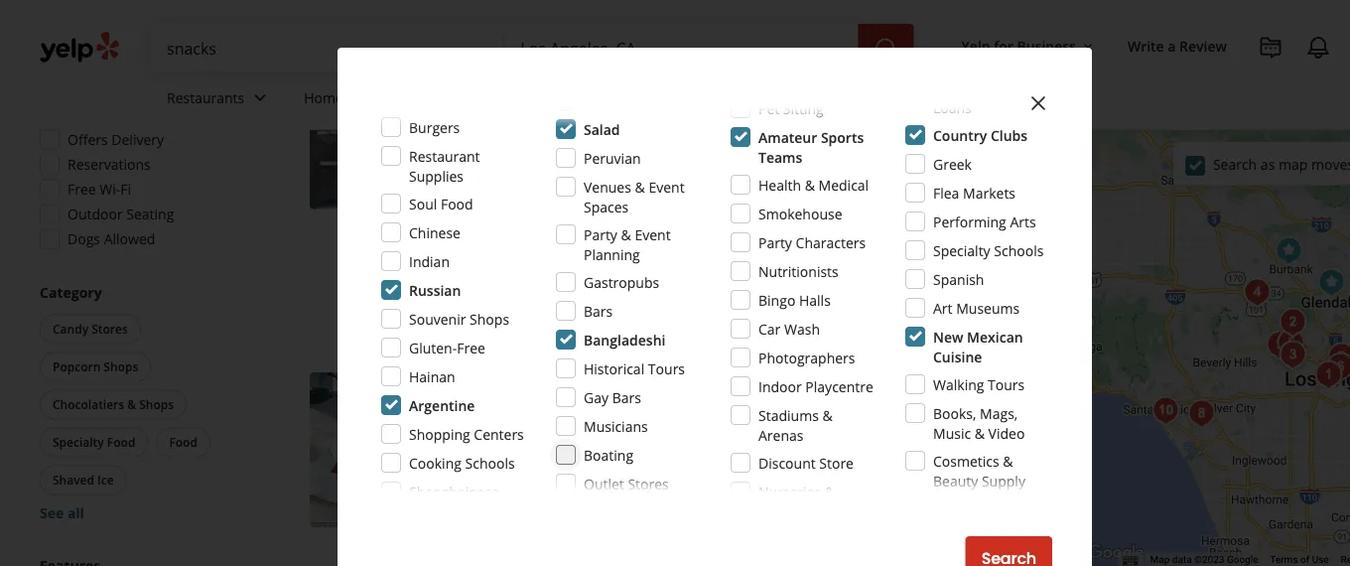 Task type: describe. For each thing, give the bounding box(es) containing it.
1 vertical spatial dairy queen/orange julius treat ctr image
[[310, 373, 466, 529]]

cream for first ice cream & frozen yogurt link from the bottom of the page
[[514, 413, 553, 429]]

health
[[759, 175, 801, 194]]

restaurant supplies
[[409, 146, 480, 185]]

historical tours
[[584, 359, 685, 378]]

supplies
[[409, 166, 464, 185]]

user actions element
[[946, 25, 1350, 147]]

musicians
[[584, 417, 648, 435]]

cosmetics & beauty supply
[[933, 451, 1026, 490]]

greek
[[933, 154, 972, 173]]

disappointed
[[835, 207, 920, 225]]

kaminari gyoza bar image
[[1321, 347, 1350, 387]]

schools for specialty schools
[[994, 241, 1044, 260]]

start order
[[911, 292, 997, 314]]

car wash
[[759, 319, 820, 338]]

gastropubs
[[584, 273, 660, 291]]

2 slideshow element from the top
[[310, 373, 466, 529]]

review
[[1180, 36, 1227, 55]]

wi-
[[100, 180, 120, 199]]

souvenir shops
[[409, 309, 509, 328]]

map data ©2023 google
[[1150, 554, 1259, 566]]

start
[[911, 292, 948, 314]]

dairy
[[490, 373, 543, 400]]

hot dogs
[[819, 118, 872, 135]]

venues
[[584, 177, 631, 196]]

music
[[933, 424, 971, 442]]

sitting
[[783, 99, 824, 118]]

dairy queen/orange julius treat ctr
[[490, 373, 848, 400]]

juice
[[667, 118, 695, 135]]

takeout
[[722, 294, 769, 310]]

museums
[[956, 298, 1020, 317]]

search image
[[874, 37, 898, 61]]

outlet
[[584, 474, 624, 493]]

slightly
[[786, 207, 831, 225]]

juice bars & smoothies
[[667, 118, 803, 135]]

discount
[[759, 453, 816, 472]]

cuisine
[[933, 347, 982, 366]]

as
[[1261, 155, 1275, 174]]

dogs inside button
[[843, 118, 872, 135]]

characters
[[796, 233, 866, 252]]

24 chevron down v2 image
[[550, 86, 574, 110]]

too
[[885, 226, 906, 245]]

shops for popcorn shops
[[104, 359, 138, 375]]

art
[[933, 298, 953, 317]]

$$$$ button
[[192, 6, 242, 37]]

schools for cooking schools
[[465, 453, 515, 472]]

& down 24 chevron down v2 image
[[556, 118, 565, 135]]

soul food
[[409, 194, 473, 213]]

walking tours
[[933, 375, 1025, 394]]

2 ice cream & frozen yogurt link from the top
[[490, 411, 655, 431]]

juice bars & smoothies button
[[663, 117, 807, 137]]

frozen for 1st ice cream & frozen yogurt link from the top of the page
[[568, 118, 608, 135]]

chinese
[[409, 223, 461, 242]]

way
[[856, 226, 881, 245]]

1 slideshow element from the top
[[310, 54, 466, 210]]

check
[[933, 58, 972, 77]]

flea
[[933, 183, 960, 202]]

re
[[1341, 554, 1350, 566]]

specialty food button
[[40, 428, 148, 458]]

a
[[1168, 36, 1176, 55]]

yogurt for 1st ice cream & frozen yogurt link from the top of the page
[[611, 118, 651, 135]]

1 ice cream & frozen yogurt link from the top
[[490, 117, 655, 137]]

business
[[1017, 36, 1076, 55]]

party for party & event planning
[[584, 225, 618, 244]]

2 until from the top
[[530, 442, 559, 461]]

notifications image
[[1307, 36, 1331, 60]]

tours for historical tours
[[648, 359, 685, 378]]

delivery
[[111, 131, 164, 149]]

shaved
[[53, 472, 94, 489]]

party for party characters
[[759, 233, 792, 252]]

restaurants
[[167, 88, 245, 107]]

mario kart snack station image
[[1238, 273, 1277, 312]]

2 vertical spatial shops
[[139, 397, 174, 413]]

nutritionists
[[759, 262, 839, 281]]

cashing/pay-
[[933, 78, 1017, 97]]

start order link
[[892, 281, 1015, 324]]

indoor playcentre
[[759, 377, 874, 396]]

party characters
[[759, 233, 866, 252]]

cooking schools
[[409, 453, 515, 472]]

healthy
[[636, 176, 685, 195]]

teams
[[759, 147, 803, 166]]

shanghainese
[[409, 482, 500, 501]]

yelp for business
[[962, 36, 1076, 55]]

outdoor for outdoor seating
[[510, 294, 558, 310]]

write a review
[[1128, 36, 1227, 55]]

souvenir
[[409, 309, 466, 328]]

queen/orange
[[548, 373, 694, 400]]

0 vertical spatial pm
[[602, 148, 623, 167]]

google image
[[1084, 540, 1150, 566]]

1 vertical spatial pm
[[594, 442, 615, 461]]

planning
[[584, 245, 640, 264]]

specialty for specialty food
[[53, 434, 104, 451]]

i'm
[[715, 207, 735, 225]]

specialty food
[[53, 434, 135, 451]]

group containing offers delivery
[[34, 73, 246, 255]]

loans
[[933, 98, 972, 117]]

frozen for first ice cream & frozen yogurt link from the bottom of the page
[[568, 413, 608, 429]]

soul
[[409, 194, 437, 213]]

health & medical
[[759, 175, 869, 194]]

of inside "where have u been juicy?!?! i'm always slightly disappointed with smoothie/juice places because the drinks are usually way too sweet and taste like they're made of artificial syrups.…"
[[626, 246, 639, 265]]

halls
[[799, 290, 831, 309]]

mags,
[[980, 404, 1018, 423]]

smokehouse
[[759, 204, 843, 223]]

category
[[40, 283, 102, 302]]

nurseries & gardening
[[759, 482, 835, 521]]

©2023
[[1195, 554, 1225, 566]]

stores for outlet stores
[[628, 474, 669, 493]]

are
[[782, 226, 803, 245]]

$$$
[[157, 13, 178, 30]]

medical
[[819, 175, 869, 194]]

tours for walking tours
[[988, 375, 1025, 394]]

drinks
[[738, 226, 778, 245]]

16 chevron down v2 image
[[1080, 38, 1096, 54]]

business categories element
[[151, 71, 1350, 129]]

shopping centers
[[409, 425, 524, 443]]

usually
[[806, 226, 852, 245]]

candy stores
[[53, 321, 128, 338]]

wow choripan image
[[1271, 323, 1311, 363]]

taste
[[980, 226, 1012, 245]]

flavor factory candy image
[[1312, 263, 1350, 302]]



Task type: vqa. For each thing, say whether or not it's contained in the screenshot.
garden
no



Task type: locate. For each thing, give the bounding box(es) containing it.
1 horizontal spatial outdoor
[[510, 294, 558, 310]]

ice cream & frozen yogurt for 1st ice cream & frozen yogurt link from the top of the page
[[494, 118, 651, 135]]

ice right shaved
[[97, 472, 114, 489]]

stores for candy stores
[[92, 321, 128, 338]]

free down souvenir shops
[[457, 338, 485, 357]]

ice for first ice cream & frozen yogurt link from the bottom of the page
[[494, 413, 511, 429]]

1 horizontal spatial shops
[[139, 397, 174, 413]]

schools down arts
[[994, 241, 1044, 260]]

stadiums & arenas
[[759, 406, 833, 444]]

1 ice cream & frozen yogurt button from the top
[[490, 117, 655, 137]]

1 vertical spatial previous image
[[318, 439, 342, 463]]

ice cream & frozen yogurt for first ice cream & frozen yogurt link from the bottom of the page
[[494, 413, 651, 429]]

bars inside button
[[699, 118, 725, 135]]

tours down bangladeshi
[[648, 359, 685, 378]]

shops up food button
[[139, 397, 174, 413]]

dogs right hot
[[843, 118, 872, 135]]

shops up the gluten-free
[[470, 309, 509, 328]]

group containing category
[[36, 283, 246, 523]]

candy stores button
[[40, 315, 141, 345]]

video
[[989, 424, 1025, 442]]

until left 8:00
[[530, 442, 559, 461]]

of left use
[[1301, 554, 1310, 566]]

1 vertical spatial free
[[457, 338, 485, 357]]

offers
[[68, 131, 108, 149]]

bangladeshi
[[584, 330, 666, 349]]

frozen down gay
[[568, 413, 608, 429]]

1 vertical spatial yogurt
[[611, 413, 651, 429]]

frozen up 10:00
[[568, 118, 608, 135]]

2 previous image from the top
[[318, 439, 342, 463]]

0 horizontal spatial party
[[584, 225, 618, 244]]

bhan kanom thai image
[[1273, 302, 1313, 342]]

slideshow element
[[310, 54, 466, 210], [310, 373, 466, 529]]

1 vertical spatial ice cream & frozen yogurt link
[[490, 411, 655, 431]]

outdoor seating
[[68, 205, 174, 224]]

sunny blue image
[[1146, 391, 1186, 430], [1182, 394, 1222, 433]]

kream image
[[1309, 355, 1349, 395]]

event inside venues & event spaces
[[649, 177, 685, 196]]

of down places
[[626, 246, 639, 265]]

russian
[[409, 281, 461, 299]]

art museums
[[933, 298, 1020, 317]]

0 vertical spatial ice cream & frozen yogurt link
[[490, 117, 655, 137]]

outdoor down like on the top left of the page
[[510, 294, 558, 310]]

previous image for 1st slideshow element from the bottom
[[318, 439, 342, 463]]

1 horizontal spatial schools
[[994, 241, 1044, 260]]

search
[[1213, 155, 1257, 174]]

1 horizontal spatial free
[[457, 338, 485, 357]]

shops up chocolatiers & shops at left bottom
[[104, 359, 138, 375]]

all
[[67, 504, 84, 523]]

& right 16 healthy dining v2 image
[[635, 177, 645, 196]]

1 vertical spatial stores
[[628, 474, 669, 493]]

outdoor down free wi-fi
[[68, 205, 123, 224]]

1 vertical spatial until
[[530, 442, 559, 461]]

like
[[511, 246, 534, 265]]

0 vertical spatial cream
[[514, 118, 553, 135]]

restaurant
[[409, 146, 480, 165]]

food for specialty food
[[107, 434, 135, 451]]

88 hotdog & juicy image
[[310, 54, 466, 210], [1273, 335, 1313, 375], [1273, 335, 1313, 375]]

party
[[584, 225, 618, 244], [759, 233, 792, 252]]

yogurt up "peruvian"
[[611, 118, 651, 135]]

1 horizontal spatial food
[[169, 434, 198, 451]]

1 horizontal spatial party
[[759, 233, 792, 252]]

2 horizontal spatial food
[[441, 194, 473, 213]]

1 horizontal spatial dairy queen/orange julius treat ctr image
[[1269, 231, 1309, 271]]

2 yogurt from the top
[[611, 413, 651, 429]]

dogs down 'outdoor seating'
[[68, 230, 100, 249]]

group
[[34, 73, 246, 255], [36, 283, 246, 523]]

next image for 1st slideshow element from the bottom
[[434, 439, 458, 463]]

ice cream & frozen yogurt down 24 chevron down v2 image
[[494, 118, 651, 135]]

1 previous image from the top
[[318, 120, 342, 143]]

hot dogs button
[[815, 117, 876, 137]]

chocolatiers
[[53, 397, 124, 413]]

ice cream & frozen yogurt up 8:00
[[494, 413, 651, 429]]

party & event planning
[[584, 225, 671, 264]]

see all button
[[40, 504, 84, 523]]

stores inside button
[[92, 321, 128, 338]]

1 vertical spatial ice cream & frozen yogurt
[[494, 413, 651, 429]]

& up supply
[[1003, 451, 1013, 470]]

shaved ice
[[53, 472, 114, 489]]

1 frozen from the top
[[568, 118, 608, 135]]

day
[[1017, 78, 1041, 97]]

with
[[923, 207, 951, 225]]

ice up open
[[494, 413, 511, 429]]

open
[[490, 442, 527, 461]]

& left video
[[975, 424, 985, 442]]

0 horizontal spatial dogs
[[68, 230, 100, 249]]

1 horizontal spatial of
[[1301, 554, 1310, 566]]

dairy queen/orange julius treat ctr link
[[490, 373, 848, 400]]

candy
[[53, 321, 88, 338]]

24 chevron down v2 image
[[248, 86, 272, 110]]

2 vertical spatial ice
[[97, 472, 114, 489]]

& inside party & event planning
[[621, 225, 631, 244]]

specialty inside button
[[53, 434, 104, 451]]

wash
[[784, 319, 820, 338]]

1 next image from the top
[[434, 120, 458, 143]]

grab-and-go
[[510, 176, 591, 195]]

event up juicy?!?!
[[649, 177, 685, 196]]

1 until from the top
[[530, 148, 559, 167]]

specialty up spanish
[[933, 241, 991, 260]]

1 cream from the top
[[514, 118, 553, 135]]

2 ice cream & frozen yogurt from the top
[[494, 413, 651, 429]]

ice cream & frozen yogurt button up 8:00
[[490, 411, 655, 431]]

ice up grab-
[[494, 118, 511, 135]]

cream up the open until 8:00 pm
[[514, 413, 553, 429]]

map region
[[916, 0, 1350, 566]]

0 vertical spatial shops
[[470, 309, 509, 328]]

2 cream from the top
[[514, 413, 553, 429]]

& inside cosmetics & beauty supply
[[1003, 451, 1013, 470]]

allowed
[[104, 230, 155, 249]]

2 frozen from the top
[[568, 413, 608, 429]]

more link
[[764, 246, 801, 265]]

16 healthy dining v2 image
[[616, 178, 632, 194]]

0 horizontal spatial dairy queen/orange julius treat ctr image
[[310, 373, 466, 529]]

dairy queen/orange julius treat ctr image
[[1269, 231, 1309, 271], [310, 373, 466, 529]]

ice cream & frozen yogurt button for 1st ice cream & frozen yogurt link from the top of the page
[[490, 117, 655, 137]]

0 horizontal spatial schools
[[465, 453, 515, 472]]

0 horizontal spatial tours
[[648, 359, 685, 378]]

outdoor for outdoor seating
[[68, 205, 123, 224]]

0 horizontal spatial of
[[626, 246, 639, 265]]

0 vertical spatial stores
[[92, 321, 128, 338]]

$$$$
[[203, 13, 231, 30]]

0 vertical spatial ice cream & frozen yogurt button
[[490, 117, 655, 137]]

keyboard shortcuts image
[[1123, 556, 1139, 565]]

seating
[[561, 294, 603, 310]]

0 vertical spatial schools
[[994, 241, 1044, 260]]

ice inside button
[[97, 472, 114, 489]]

1 horizontal spatial stores
[[628, 474, 669, 493]]

1 vertical spatial of
[[1301, 554, 1310, 566]]

yelp
[[962, 36, 991, 55]]

0 horizontal spatial shops
[[104, 359, 138, 375]]

16 info v2 image
[[437, 1, 453, 17]]

0 vertical spatial next image
[[434, 120, 458, 143]]

1 vertical spatial next image
[[434, 439, 458, 463]]

0 vertical spatial group
[[34, 73, 246, 255]]

healthy dining
[[636, 176, 729, 195]]

& down store
[[825, 482, 835, 501]]

1 vertical spatial ice
[[494, 413, 511, 429]]

projects image
[[1259, 36, 1283, 60]]

2 horizontal spatial shops
[[470, 309, 509, 328]]

country clubs
[[933, 126, 1028, 144]]

arenas
[[759, 425, 804, 444]]

& right u
[[621, 225, 631, 244]]

until up "grab-and-go"
[[530, 148, 559, 167]]

1 vertical spatial event
[[635, 225, 671, 244]]

bars for juice
[[699, 118, 725, 135]]

0 vertical spatial of
[[626, 246, 639, 265]]

10:00
[[563, 148, 599, 167]]

specialty up shaved
[[53, 434, 104, 451]]

cosmetics
[[933, 451, 1000, 470]]

supply
[[982, 471, 1026, 490]]

event inside party & event planning
[[635, 225, 671, 244]]

& right "health" at the right top of page
[[805, 175, 815, 194]]

0 vertical spatial yogurt
[[611, 118, 651, 135]]

they're
[[537, 246, 582, 265]]

popcorn shops
[[53, 359, 138, 375]]

dialog
[[0, 0, 1350, 566]]

food for soul food
[[441, 194, 473, 213]]

food inside button
[[107, 434, 135, 451]]

chocolatiers & shops button
[[40, 390, 187, 420]]

0 horizontal spatial outdoor
[[68, 205, 123, 224]]

bars
[[699, 118, 725, 135], [584, 301, 613, 320], [612, 388, 641, 407]]

offers delivery
[[68, 131, 164, 149]]

playcentre
[[806, 377, 874, 396]]

0 vertical spatial event
[[649, 177, 685, 196]]

free left wi-
[[68, 180, 96, 199]]

event for venues & event spaces
[[649, 177, 685, 196]]

arts
[[1010, 212, 1036, 231]]

data
[[1173, 554, 1192, 566]]

1 vertical spatial slideshow element
[[310, 373, 466, 529]]

levain bakery - larchmont village image
[[1260, 325, 1300, 365]]

hot dogs link
[[815, 117, 876, 137]]

next image up restaurant
[[434, 120, 458, 143]]

ice cream & frozen yogurt button for first ice cream & frozen yogurt link from the bottom of the page
[[490, 411, 655, 431]]

0 vertical spatial free
[[68, 180, 96, 199]]

flea markets
[[933, 183, 1016, 202]]

photographers
[[759, 348, 855, 367]]

new
[[933, 327, 964, 346]]

tours up mags, on the right bottom of the page
[[988, 375, 1025, 394]]

next image for 1st slideshow element
[[434, 120, 458, 143]]

1 vertical spatial ice cream & frozen yogurt button
[[490, 411, 655, 431]]

schools down centers
[[465, 453, 515, 472]]

the
[[713, 226, 734, 245]]

home services link
[[288, 71, 443, 129]]

fi
[[120, 180, 131, 199]]

ice cream & frozen yogurt link down 24 chevron down v2 image
[[490, 117, 655, 137]]

pet sitting
[[759, 99, 824, 118]]

outdoor
[[68, 205, 123, 224], [510, 294, 558, 310]]

1 vertical spatial specialty
[[53, 434, 104, 451]]

ice cream & frozen yogurt button down 24 chevron down v2 image
[[490, 117, 655, 137]]

2 ice cream & frozen yogurt button from the top
[[490, 411, 655, 431]]

info icon image
[[735, 176, 751, 192], [735, 176, 751, 192]]

& right chocolatiers
[[127, 397, 136, 413]]

& down the ctr
[[823, 406, 833, 425]]

1 horizontal spatial tours
[[988, 375, 1025, 394]]

nurseries
[[759, 482, 821, 501]]

markets
[[963, 183, 1016, 202]]

mexican
[[967, 327, 1023, 346]]

places
[[611, 226, 652, 245]]

& left the smoothies
[[728, 118, 737, 135]]

1 horizontal spatial dogs
[[843, 118, 872, 135]]

0 vertical spatial outdoor
[[68, 205, 123, 224]]

1 vertical spatial cream
[[514, 413, 553, 429]]

food inside button
[[169, 434, 198, 451]]

beauty
[[933, 471, 978, 490]]

0 horizontal spatial specialty
[[53, 434, 104, 451]]

0 horizontal spatial food
[[107, 434, 135, 451]]

0 vertical spatial specialty
[[933, 241, 991, 260]]

specialty for specialty schools
[[933, 241, 991, 260]]

shops for souvenir shops
[[470, 309, 509, 328]]

pm up venues
[[602, 148, 623, 167]]

1 vertical spatial frozen
[[568, 413, 608, 429]]

katsu sando image
[[1322, 337, 1350, 377]]

books, mags, music & video
[[933, 404, 1025, 442]]

1 ice cream & frozen yogurt from the top
[[494, 118, 651, 135]]

open until 8:00 pm
[[490, 442, 615, 461]]

0 horizontal spatial stores
[[92, 321, 128, 338]]

1 vertical spatial schools
[[465, 453, 515, 472]]

& inside books, mags, music & video
[[975, 424, 985, 442]]

sweet
[[910, 226, 948, 245]]

None search field
[[151, 24, 918, 71]]

cream for 1st ice cream & frozen yogurt link from the top of the page
[[514, 118, 553, 135]]

0 vertical spatial bars
[[699, 118, 725, 135]]

event for party & event planning
[[635, 225, 671, 244]]

dialog containing check cashing/pay-day loans
[[0, 0, 1350, 566]]

stores right outlet
[[628, 474, 669, 493]]

bars down gastropubs
[[584, 301, 613, 320]]

stores right candy
[[92, 321, 128, 338]]

map
[[1279, 155, 1308, 174]]

bars for gay
[[612, 388, 641, 407]]

& inside stadiums & arenas
[[823, 406, 833, 425]]

0 vertical spatial frozen
[[568, 118, 608, 135]]

ice for 1st ice cream & frozen yogurt link from the top of the page
[[494, 118, 511, 135]]

venues & event spaces
[[584, 177, 685, 216]]

write
[[1128, 36, 1164, 55]]

yogurt for first ice cream & frozen yogurt link from the bottom of the page
[[611, 413, 651, 429]]

popcorn shops button
[[40, 353, 151, 382]]

1 horizontal spatial specialty
[[933, 241, 991, 260]]

cream down 24 chevron down v2 image
[[514, 118, 553, 135]]

next image up shanghainese
[[434, 439, 458, 463]]

ice cream & frozen yogurt link up 8:00
[[490, 411, 655, 431]]

& inside venues & event spaces
[[635, 177, 645, 196]]

pm right 8:00
[[594, 442, 615, 461]]

0 vertical spatial ice
[[494, 118, 511, 135]]

0 vertical spatial dogs
[[843, 118, 872, 135]]

2 next image from the top
[[434, 439, 458, 463]]

gay bars
[[584, 388, 641, 407]]

reservations
[[68, 155, 151, 174]]

free
[[68, 180, 96, 199], [457, 338, 485, 357]]

previous image for 1st slideshow element
[[318, 120, 342, 143]]

1 vertical spatial bars
[[584, 301, 613, 320]]

0 vertical spatial dairy queen/orange julius treat ctr image
[[1269, 231, 1309, 271]]

yogurt down the gay bars
[[611, 413, 651, 429]]

0 vertical spatial previous image
[[318, 120, 342, 143]]

0 vertical spatial ice cream & frozen yogurt
[[494, 118, 651, 135]]

gardening
[[759, 502, 827, 521]]

bars right juice
[[699, 118, 725, 135]]

1 vertical spatial group
[[36, 283, 246, 523]]

specialty
[[933, 241, 991, 260], [53, 434, 104, 451]]

peruvian
[[584, 148, 641, 167]]

next image
[[434, 120, 458, 143], [434, 439, 458, 463]]

made
[[586, 246, 623, 265]]

0 vertical spatial until
[[530, 148, 559, 167]]

1 vertical spatial shops
[[104, 359, 138, 375]]

salad
[[584, 120, 620, 139]]

1 vertical spatial outdoor
[[510, 294, 558, 310]]

ice
[[494, 118, 511, 135], [494, 413, 511, 429], [97, 472, 114, 489]]

2 vertical spatial bars
[[612, 388, 641, 407]]

and
[[952, 226, 976, 245]]

& up the open until 8:00 pm
[[556, 413, 565, 429]]

home services
[[304, 88, 400, 107]]

party inside party & event planning
[[584, 225, 618, 244]]

previous image
[[318, 120, 342, 143], [318, 439, 342, 463]]

ice cream & frozen yogurt
[[494, 118, 651, 135], [494, 413, 651, 429]]

0 horizontal spatial free
[[68, 180, 96, 199]]

event up "artificial"
[[635, 225, 671, 244]]

0 vertical spatial slideshow element
[[310, 54, 466, 210]]

gluten-free
[[409, 338, 485, 357]]

"where have u been juicy?!?! i'm always slightly disappointed with smoothie/juice places because the drinks are usually way too sweet and taste like they're made of artificial syrups.…"
[[511, 207, 1012, 265]]

1 yogurt from the top
[[611, 118, 651, 135]]

gay
[[584, 388, 609, 407]]

and-
[[546, 176, 575, 195]]

dogs
[[843, 118, 872, 135], [68, 230, 100, 249]]

1 vertical spatial dogs
[[68, 230, 100, 249]]

close image
[[1027, 91, 1051, 115]]

& inside nurseries & gardening
[[825, 482, 835, 501]]

bars down 'historical tours'
[[612, 388, 641, 407]]



